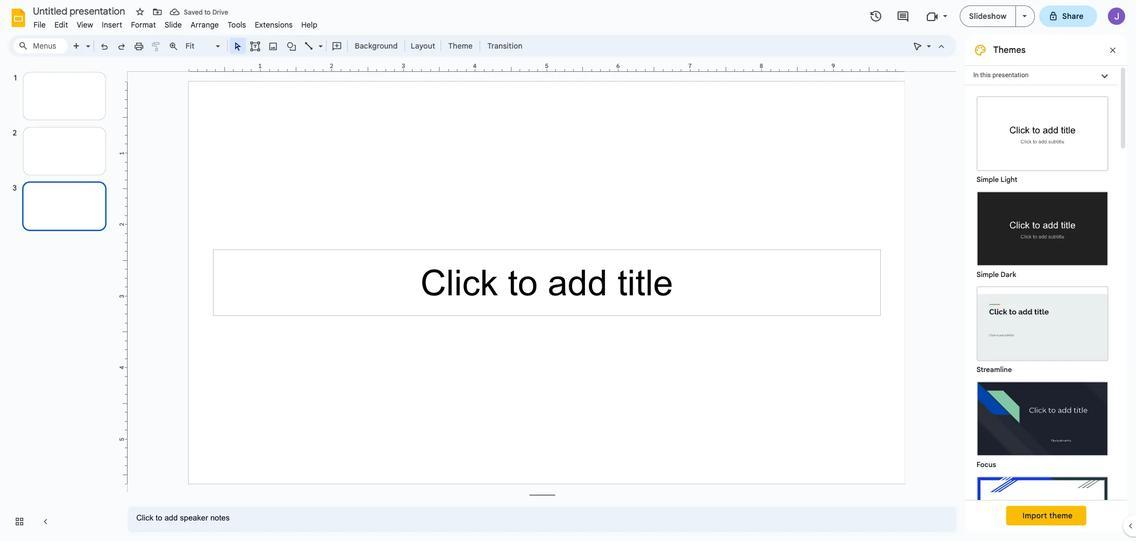 Task type: locate. For each thing, give the bounding box(es) containing it.
Rename text field
[[29, 4, 131, 17]]

new slide with layout image
[[83, 39, 90, 43]]

saved to drive button
[[167, 4, 231, 19]]

import theme
[[1023, 512, 1073, 521]]

themes section
[[965, 35, 1127, 542]]

streamline
[[977, 366, 1012, 375]]

simple
[[977, 175, 999, 184], [977, 270, 999, 280]]

share button
[[1039, 5, 1097, 27]]

2 simple from the top
[[977, 270, 999, 280]]

menu bar
[[29, 14, 322, 32]]

insert image image
[[267, 38, 279, 54]]

1 simple from the top
[[977, 175, 999, 184]]

select line image
[[316, 39, 323, 43]]

tools
[[228, 20, 246, 30]]

transition button
[[482, 38, 527, 54]]

1 vertical spatial simple
[[977, 270, 999, 280]]

saved
[[184, 8, 203, 16]]

format menu item
[[127, 18, 160, 31]]

slide menu item
[[160, 18, 186, 31]]

slideshow
[[969, 11, 1007, 21]]

edit
[[54, 20, 68, 30]]

Shift radio
[[971, 471, 1114, 542]]

themes
[[993, 45, 1026, 56]]

layout button
[[407, 38, 438, 54]]

Simple Light radio
[[971, 91, 1114, 542]]

mode and view toolbar
[[909, 35, 950, 57]]

transition
[[487, 41, 522, 51]]

arrange menu item
[[186, 18, 223, 31]]

option group
[[965, 85, 1119, 542]]

simple left dark
[[977, 270, 999, 280]]

0 vertical spatial simple
[[977, 175, 999, 184]]

shape image
[[285, 38, 298, 54]]

file menu item
[[29, 18, 50, 31]]

Zoom text field
[[184, 38, 214, 54]]

theme
[[1049, 512, 1073, 521]]

in
[[973, 71, 979, 79]]

slideshow button
[[960, 5, 1016, 27]]

menu bar containing file
[[29, 14, 322, 32]]

Zoom field
[[182, 38, 225, 54]]

shift image
[[978, 478, 1107, 542]]

background button
[[350, 38, 403, 54]]

insert menu item
[[97, 18, 127, 31]]

simple light
[[977, 175, 1017, 184]]

navigation
[[0, 61, 119, 542]]

this
[[980, 71, 991, 79]]

option group containing simple light
[[965, 85, 1119, 542]]

slide
[[165, 20, 182, 30]]

simple left the light
[[977, 175, 999, 184]]

simple for simple dark
[[977, 270, 999, 280]]

layout
[[411, 41, 435, 51]]



Task type: describe. For each thing, give the bounding box(es) containing it.
arrange
[[191, 20, 219, 30]]

help
[[301, 20, 317, 30]]

light
[[1001, 175, 1017, 184]]

import theme button
[[1006, 507, 1086, 526]]

option group inside themes section
[[965, 85, 1119, 542]]

simple for simple light
[[977, 175, 999, 184]]

Simple Dark radio
[[971, 186, 1114, 281]]

tools menu item
[[223, 18, 250, 31]]

main toolbar
[[67, 38, 528, 54]]

format
[[131, 20, 156, 30]]

view menu item
[[72, 18, 97, 31]]

dark
[[1001, 270, 1016, 280]]

saved to drive
[[184, 8, 228, 16]]

Streamline radio
[[971, 281, 1114, 376]]

presentation
[[992, 71, 1029, 79]]

to
[[204, 8, 211, 16]]

extensions menu item
[[250, 18, 297, 31]]

in this presentation
[[973, 71, 1029, 79]]

theme
[[448, 41, 473, 51]]

background
[[355, 41, 398, 51]]

file
[[34, 20, 46, 30]]

in this presentation tab
[[965, 65, 1119, 85]]

theme button
[[443, 38, 478, 54]]

menu bar inside menu bar banner
[[29, 14, 322, 32]]

simple dark
[[977, 270, 1016, 280]]

help menu item
[[297, 18, 322, 31]]

menu bar banner
[[0, 0, 1136, 542]]

themes application
[[0, 0, 1136, 542]]

focus
[[977, 461, 996, 470]]

view
[[77, 20, 93, 30]]

navigation inside themes application
[[0, 61, 119, 542]]

extensions
[[255, 20, 293, 30]]

insert
[[102, 20, 122, 30]]

Star checkbox
[[132, 4, 148, 19]]

import
[[1023, 512, 1047, 521]]

drive
[[212, 8, 228, 16]]

share
[[1062, 11, 1084, 21]]

Menus field
[[14, 38, 68, 54]]

edit menu item
[[50, 18, 72, 31]]

presentation options image
[[1022, 15, 1027, 17]]

Focus radio
[[971, 376, 1114, 471]]



Task type: vqa. For each thing, say whether or not it's contained in the screenshot.
the shift Image
yes



